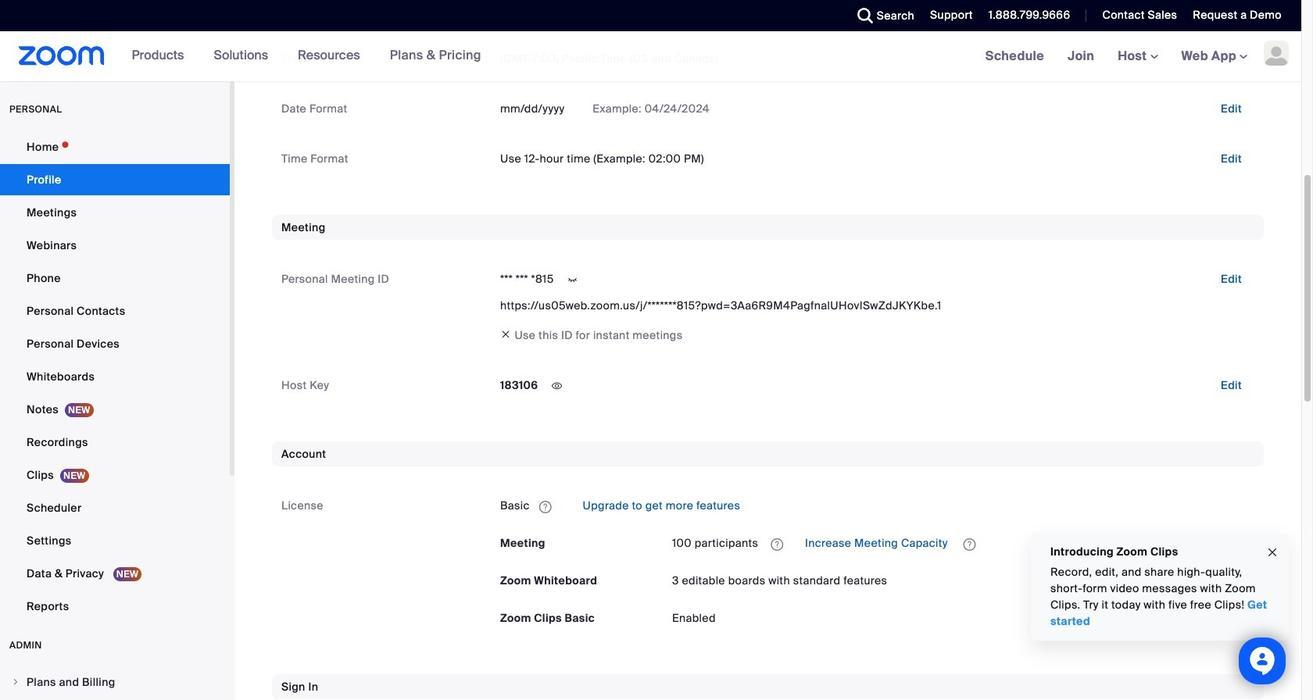 Task type: vqa. For each thing, say whether or not it's contained in the screenshot.
the tabs of meeting tab list
no



Task type: describe. For each thing, give the bounding box(es) containing it.
learn more about your license type image
[[538, 502, 554, 513]]

hide host key image
[[545, 380, 570, 394]]

personal menu menu
[[0, 131, 230, 624]]

profile picture image
[[1265, 41, 1290, 66]]

show personal meeting id image
[[560, 273, 585, 287]]



Task type: locate. For each thing, give the bounding box(es) containing it.
product information navigation
[[104, 31, 493, 81]]

menu item
[[0, 668, 230, 698]]

zoom logo image
[[19, 46, 104, 66]]

right image
[[11, 678, 20, 687]]

meetings navigation
[[974, 31, 1302, 82]]

0 vertical spatial application
[[501, 494, 1255, 519]]

learn more about your meeting license image
[[767, 538, 789, 552]]

application
[[501, 494, 1255, 519], [673, 531, 1255, 556]]

1 vertical spatial application
[[673, 531, 1255, 556]]

close image
[[1267, 544, 1280, 562]]

banner
[[0, 31, 1302, 82]]



